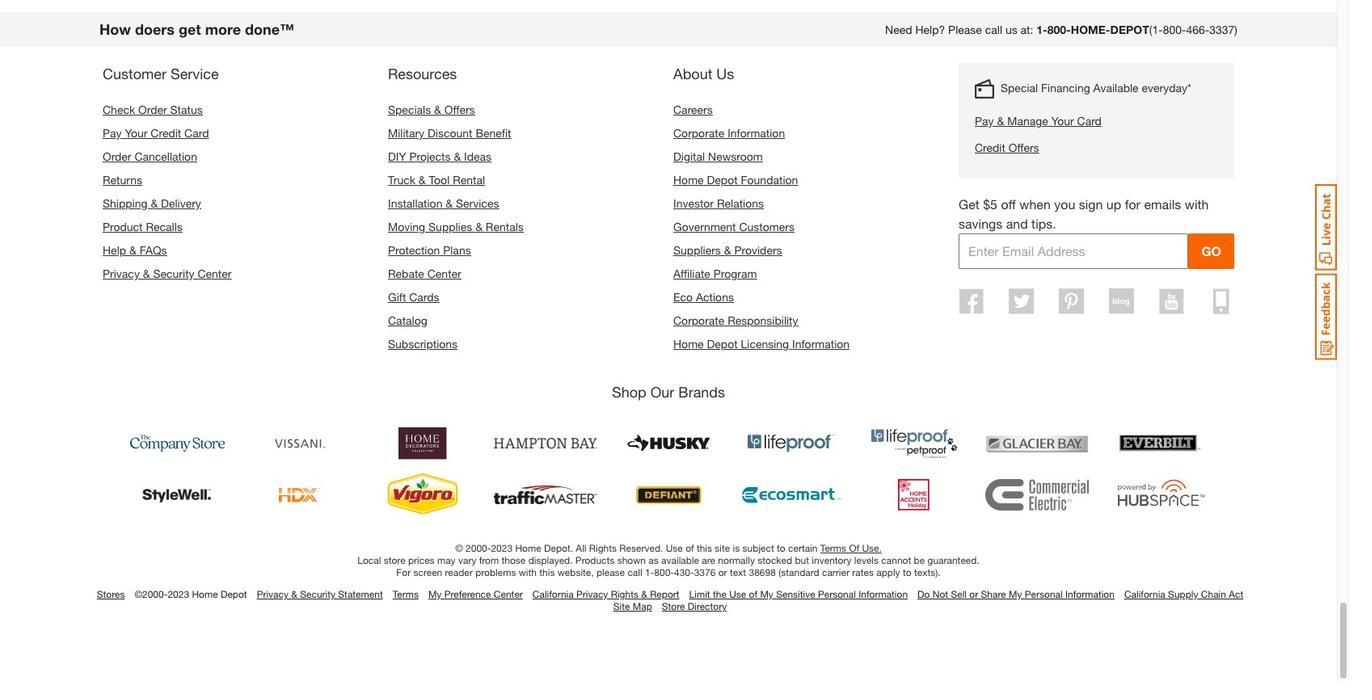 Task type: describe. For each thing, give the bounding box(es) containing it.
pay for pay your credit card
[[103, 126, 122, 140]]

service
[[171, 65, 219, 82]]

& for pay & manage your card
[[997, 114, 1004, 128]]

feedback link image
[[1315, 273, 1337, 361]]

0 vertical spatial credit
[[151, 126, 181, 140]]

suppliers & providers link
[[673, 243, 782, 257]]

38698
[[749, 567, 776, 579]]

use inside © 2000-2023 home depot. all rights reserved. use of this site is subject to certain terms of use. local store prices may vary from those displayed. products shown as available are normally stocked but inventory levels cannot be guaranteed. for screen reader problems with this website, please call 1-800-430-3376 or text 38698 (standard carrier rates apply to texts).
[[666, 542, 683, 555]]

help & faqs link
[[103, 243, 167, 257]]

corporate responsibility
[[673, 314, 798, 327]]

2 horizontal spatial center
[[494, 588, 523, 601]]

1 horizontal spatial 1-
[[1037, 23, 1048, 36]]

1 horizontal spatial 800-
[[1048, 23, 1071, 36]]

0 vertical spatial to
[[777, 542, 786, 555]]

1- inside © 2000-2023 home depot. all rights reserved. use of this site is subject to certain terms of use. local store prices may vary from those displayed. products shown as available are normally stocked but inventory levels cannot be guaranteed. for screen reader problems with this website, please call 1-800-430-3376 or text 38698 (standard carrier rates apply to texts).
[[645, 567, 654, 579]]

rebate center
[[388, 267, 461, 280]]

your inside pay & manage your card link
[[1052, 114, 1074, 128]]

home depot on twitter image
[[1009, 289, 1034, 314]]

when
[[1020, 196, 1051, 212]]

1 horizontal spatial offers
[[1009, 141, 1039, 154]]

product recalls link
[[103, 220, 183, 234]]

everbilt image
[[1108, 421, 1212, 466]]

moving
[[388, 220, 425, 234]]

truck & tool rental
[[388, 173, 485, 187]]

home depot on youtube image
[[1159, 289, 1184, 314]]

shipping
[[103, 196, 148, 210]]

special
[[1001, 81, 1038, 94]]

$5
[[983, 196, 998, 212]]

home right ©2000-
[[192, 588, 218, 601]]

product
[[103, 220, 143, 234]]

delivery
[[161, 196, 201, 210]]

& for truck & tool rental
[[419, 173, 426, 187]]

need help? please call us at: 1-800-home-depot (1-800-466-3337)
[[885, 23, 1238, 36]]

store
[[384, 555, 406, 567]]

may
[[437, 555, 456, 567]]

local
[[358, 555, 381, 567]]

specials & offers link
[[388, 103, 475, 116]]

text
[[730, 567, 746, 579]]

rental
[[453, 173, 485, 187]]

or inside © 2000-2023 home depot. all rights reserved. use of this site is subject to certain terms of use. local store prices may vary from those displayed. products shown as available are normally stocked but inventory levels cannot be guaranteed. for screen reader problems with this website, please call 1-800-430-3376 or text 38698 (standard carrier rates apply to texts).
[[718, 567, 727, 579]]

apply
[[877, 567, 900, 579]]

stylewell image
[[125, 473, 229, 518]]

california for california privacy rights & report
[[533, 588, 574, 601]]

ideas
[[464, 149, 492, 163]]

2 vertical spatial depot
[[221, 588, 247, 601]]

california privacy rights & report link
[[533, 588, 680, 601]]

statement
[[338, 588, 383, 601]]

& for suppliers & providers
[[724, 243, 731, 257]]

protection plans
[[388, 243, 471, 257]]

california supply chain act link
[[1125, 588, 1244, 601]]

sensitive
[[776, 588, 815, 601]]

resources
[[388, 65, 457, 82]]

©2000-2023 home depot
[[135, 588, 247, 601]]

done™
[[245, 20, 294, 38]]

commercial electric image
[[986, 473, 1089, 518]]

defiant image
[[617, 473, 720, 518]]

& for help & faqs
[[129, 243, 136, 257]]

catalog
[[388, 314, 427, 327]]

more
[[205, 20, 241, 38]]

services
[[456, 196, 499, 210]]

pay & manage your card link
[[975, 112, 1192, 129]]

help?
[[916, 23, 945, 36]]

depot for licensing
[[707, 337, 738, 351]]

investor relations link
[[673, 196, 764, 210]]

military discount benefit link
[[388, 126, 511, 140]]

0 horizontal spatial card
[[184, 126, 209, 140]]

pay your credit card link
[[103, 126, 209, 140]]

status
[[170, 103, 203, 116]]

1 horizontal spatial center
[[427, 267, 461, 280]]

home decorators collection image
[[371, 421, 475, 466]]

problems
[[476, 567, 516, 579]]

is
[[733, 542, 740, 555]]

cannot
[[882, 555, 911, 567]]

licensing
[[741, 337, 789, 351]]

manage
[[1008, 114, 1048, 128]]

0 horizontal spatial your
[[125, 126, 148, 140]]

catalog link
[[388, 314, 427, 327]]

security for statement
[[300, 588, 336, 601]]

check order status
[[103, 103, 203, 116]]

products
[[576, 555, 615, 567]]

personal for my
[[1025, 588, 1063, 601]]

shipping & delivery link
[[103, 196, 201, 210]]

& left ideas
[[454, 149, 461, 163]]

plans
[[443, 243, 471, 257]]

of inside © 2000-2023 home depot. all rights reserved. use of this site is subject to certain terms of use. local store prices may vary from those displayed. products shown as available are normally stocked but inventory levels cannot be guaranteed. for screen reader problems with this website, please call 1-800-430-3376 or text 38698 (standard carrier rates apply to texts).
[[686, 542, 694, 555]]

do
[[918, 588, 930, 601]]

security for center
[[153, 267, 194, 280]]

430-
[[674, 567, 694, 579]]

please
[[597, 567, 625, 579]]

2023 inside © 2000-2023 home depot. all rights reserved. use of this site is subject to certain terms of use. local store prices may vary from those displayed. products shown as available are normally stocked but inventory levels cannot be guaranteed. for screen reader problems with this website, please call 1-800-430-3376 or text 38698 (standard carrier rates apply to texts).
[[491, 542, 513, 555]]

hampton bay image
[[494, 421, 597, 466]]

preference
[[444, 588, 491, 601]]

1 horizontal spatial to
[[903, 567, 912, 579]]

husky image
[[617, 421, 720, 466]]

you
[[1054, 196, 1076, 212]]

brands
[[679, 383, 725, 401]]

privacy & security center
[[103, 267, 232, 280]]

2 my from the left
[[760, 588, 774, 601]]

how
[[99, 20, 131, 38]]

lifeproof flooring image
[[740, 421, 843, 466]]

affiliate
[[673, 267, 711, 280]]

get
[[179, 20, 201, 38]]

terms inside © 2000-2023 home depot. all rights reserved. use of this site is subject to certain terms of use. local store prices may vary from those displayed. products shown as available are normally stocked but inventory levels cannot be guaranteed. for screen reader problems with this website, please call 1-800-430-3376 or text 38698 (standard carrier rates apply to texts).
[[820, 542, 847, 555]]

home depot licensing information
[[673, 337, 850, 351]]

normally
[[718, 555, 755, 567]]

government customers
[[673, 220, 795, 234]]

home accents holiday image
[[863, 473, 966, 518]]

how doers get more done™
[[99, 20, 294, 38]]

about us
[[673, 65, 734, 82]]

corporate for corporate information
[[673, 126, 725, 140]]

be
[[914, 555, 925, 567]]

1 vertical spatial use
[[729, 588, 746, 601]]

home down eco
[[673, 337, 704, 351]]

sign
[[1079, 196, 1103, 212]]

& for specials & offers
[[434, 103, 441, 116]]

credit offers link
[[975, 139, 1192, 156]]

0 horizontal spatial terms
[[393, 588, 419, 601]]

subject
[[743, 542, 774, 555]]

military discount benefit
[[388, 126, 511, 140]]

home depot blog image
[[1109, 289, 1134, 314]]

order cancellation link
[[103, 149, 197, 163]]

sell
[[951, 588, 967, 601]]

3337)
[[1210, 23, 1238, 36]]

rights inside © 2000-2023 home depot. all rights reserved. use of this site is subject to certain terms of use. local store prices may vary from those displayed. products shown as available are normally stocked but inventory levels cannot be guaranteed. for screen reader problems with this website, please call 1-800-430-3376 or text 38698 (standard carrier rates apply to texts).
[[589, 542, 617, 555]]

emails
[[1144, 196, 1181, 212]]

466-
[[1186, 23, 1210, 36]]

certain
[[788, 542, 818, 555]]

1 horizontal spatial this
[[697, 542, 712, 555]]

depot
[[1111, 23, 1149, 36]]

for
[[396, 567, 411, 579]]

hubspace smart home image
[[1108, 473, 1212, 518]]

not
[[933, 588, 948, 601]]

government customers link
[[673, 220, 795, 234]]

privacy & security statement
[[257, 588, 383, 601]]

faqs
[[140, 243, 167, 257]]

and
[[1006, 216, 1028, 231]]



Task type: locate. For each thing, give the bounding box(es) containing it.
0 vertical spatial order
[[138, 103, 167, 116]]

subscriptions
[[388, 337, 458, 351]]

2 corporate from the top
[[673, 314, 725, 327]]

0 vertical spatial 1-
[[1037, 23, 1048, 36]]

lifeproof with petproof technology carpet image
[[863, 421, 966, 466]]

0 horizontal spatial this
[[539, 567, 555, 579]]

glacier bay image
[[986, 421, 1089, 466]]

personal for sensitive
[[818, 588, 856, 601]]

please
[[948, 23, 982, 36]]

diy projects & ideas link
[[388, 149, 492, 163]]

center down plans
[[427, 267, 461, 280]]

1 vertical spatial with
[[519, 567, 537, 579]]

& down services
[[475, 220, 483, 234]]

0 horizontal spatial center
[[198, 267, 232, 280]]

0 horizontal spatial privacy
[[103, 267, 140, 280]]

call left the as
[[628, 567, 642, 579]]

tips.
[[1032, 216, 1056, 231]]

or right "sell"
[[970, 588, 978, 601]]

1 horizontal spatial use
[[729, 588, 746, 601]]

to left certain
[[777, 542, 786, 555]]

2 horizontal spatial 800-
[[1163, 23, 1186, 36]]

home depot on pinterest image
[[1059, 289, 1084, 314]]

or left text
[[718, 567, 727, 579]]

call inside © 2000-2023 home depot. all rights reserved. use of this site is subject to certain terms of use. local store prices may vary from those displayed. products shown as available are normally stocked but inventory levels cannot be guaranteed. for screen reader problems with this website, please call 1-800-430-3376 or text 38698 (standard carrier rates apply to texts).
[[628, 567, 642, 579]]

installation & services link
[[388, 196, 499, 210]]

credit inside credit offers link
[[975, 141, 1006, 154]]

report
[[650, 588, 680, 601]]

& right help
[[129, 243, 136, 257]]

privacy & security statement link
[[257, 588, 383, 601]]

us
[[1006, 23, 1018, 36]]

0 horizontal spatial my
[[428, 588, 442, 601]]

1 vertical spatial call
[[628, 567, 642, 579]]

1 vertical spatial offers
[[1009, 141, 1039, 154]]

& left tool
[[419, 173, 426, 187]]

gift
[[388, 290, 406, 304]]

my
[[428, 588, 442, 601], [760, 588, 774, 601], [1009, 588, 1022, 601]]

reader
[[445, 567, 473, 579]]

trafficmaster image
[[494, 473, 597, 518]]

my right share in the bottom of the page
[[1009, 588, 1022, 601]]

2023 up problems
[[491, 542, 513, 555]]

0 horizontal spatial to
[[777, 542, 786, 555]]

center down problems
[[494, 588, 523, 601]]

special financing available everyday*
[[1001, 81, 1192, 94]]

your
[[1052, 114, 1074, 128], [125, 126, 148, 140]]

terms left of
[[820, 542, 847, 555]]

1 vertical spatial order
[[103, 149, 131, 163]]

california
[[533, 588, 574, 601], [1125, 588, 1166, 601]]

0 horizontal spatial order
[[103, 149, 131, 163]]

supplies
[[429, 220, 472, 234]]

use right the
[[729, 588, 746, 601]]

1 horizontal spatial with
[[1185, 196, 1209, 212]]

pay up credit offers
[[975, 114, 994, 128]]

shipping & delivery
[[103, 196, 201, 210]]

home-
[[1071, 23, 1111, 36]]

800- up "report"
[[654, 567, 674, 579]]

website,
[[558, 567, 594, 579]]

© 2000-2023 home depot. all rights reserved. use of this site is subject to certain terms of use. local store prices may vary from those displayed. products shown as available are normally stocked but inventory levels cannot be guaranteed. for screen reader problems with this website, please call 1-800-430-3376 or text 38698 (standard carrier rates apply to texts).
[[358, 542, 980, 579]]

2 personal from the left
[[1025, 588, 1063, 601]]

customer
[[103, 65, 167, 82]]

1 vertical spatial 2023
[[168, 588, 189, 601]]

home depot mobile apps image
[[1214, 289, 1230, 314]]

home down digital
[[673, 173, 704, 187]]

displayed.
[[528, 555, 573, 567]]

1-
[[1037, 23, 1048, 36], [645, 567, 654, 579]]

1 corporate from the top
[[673, 126, 725, 140]]

with inside © 2000-2023 home depot. all rights reserved. use of this site is subject to certain terms of use. local store prices may vary from those displayed. products shown as available are normally stocked but inventory levels cannot be guaranteed. for screen reader problems with this website, please call 1-800-430-3376 or text 38698 (standard carrier rates apply to texts).
[[519, 567, 537, 579]]

my down screen
[[428, 588, 442, 601]]

800- right at:
[[1048, 23, 1071, 36]]

with inside get $5 off when you sign up for emails with savings and tips.
[[1185, 196, 1209, 212]]

vigoro image
[[371, 473, 475, 518]]

0 vertical spatial with
[[1185, 196, 1209, 212]]

with right "emails"
[[1185, 196, 1209, 212]]

1 horizontal spatial pay
[[975, 114, 994, 128]]

corporate information
[[673, 126, 785, 140]]

1 vertical spatial 1-
[[645, 567, 654, 579]]

order up "pay your credit card" link
[[138, 103, 167, 116]]

of down the "38698"
[[749, 588, 758, 601]]

& up the military discount benefit link
[[434, 103, 441, 116]]

Enter Email Address text field
[[959, 234, 1189, 269]]

subscriptions link
[[388, 337, 458, 351]]

use right the as
[[666, 542, 683, 555]]

program
[[714, 267, 757, 280]]

& for privacy & security center
[[143, 267, 150, 280]]

credit down pay & manage your card
[[975, 141, 1006, 154]]

1 vertical spatial of
[[749, 588, 758, 601]]

offers
[[444, 103, 475, 116], [1009, 141, 1039, 154]]

card up credit offers link
[[1077, 114, 1102, 128]]

this left site
[[697, 542, 712, 555]]

providers
[[734, 243, 782, 257]]

& down 'government customers'
[[724, 243, 731, 257]]

california for california supply chain act
[[1125, 588, 1166, 601]]

call left us
[[985, 23, 1003, 36]]

1 my from the left
[[428, 588, 442, 601]]

card down status
[[184, 126, 209, 140]]

suppliers & providers
[[673, 243, 782, 257]]

0 horizontal spatial call
[[628, 567, 642, 579]]

0 vertical spatial terms
[[820, 542, 847, 555]]

0 vertical spatial depot
[[707, 173, 738, 187]]

& up supplies
[[446, 196, 453, 210]]

0 vertical spatial offers
[[444, 103, 475, 116]]

1 horizontal spatial of
[[749, 588, 758, 601]]

0 horizontal spatial offers
[[444, 103, 475, 116]]

eco
[[673, 290, 693, 304]]

truck
[[388, 173, 416, 187]]

0 horizontal spatial with
[[519, 567, 537, 579]]

security down "faqs"
[[153, 267, 194, 280]]

0 vertical spatial use
[[666, 542, 683, 555]]

0 horizontal spatial california
[[533, 588, 574, 601]]

eco actions link
[[673, 290, 734, 304]]

0 horizontal spatial security
[[153, 267, 194, 280]]

1 horizontal spatial terms
[[820, 542, 847, 555]]

vissani image
[[248, 421, 352, 466]]

center
[[198, 267, 232, 280], [427, 267, 461, 280], [494, 588, 523, 601]]

800- inside © 2000-2023 home depot. all rights reserved. use of this site is subject to certain terms of use. local store prices may vary from those displayed. products shown as available are normally stocked but inventory levels cannot be guaranteed. for screen reader problems with this website, please call 1-800-430-3376 or text 38698 (standard carrier rates apply to texts).
[[654, 567, 674, 579]]

discount
[[428, 126, 473, 140]]

2023 right stores link
[[168, 588, 189, 601]]

1 horizontal spatial personal
[[1025, 588, 1063, 601]]

benefit
[[476, 126, 511, 140]]

1 vertical spatial security
[[300, 588, 336, 601]]

order cancellation
[[103, 149, 197, 163]]

your down financing
[[1052, 114, 1074, 128]]

california left supply
[[1125, 588, 1166, 601]]

1 vertical spatial corporate
[[673, 314, 725, 327]]

0 horizontal spatial pay
[[103, 126, 122, 140]]

2000-
[[466, 542, 491, 555]]

& for shipping & delivery
[[151, 196, 158, 210]]

corporate down eco actions 'link'
[[673, 314, 725, 327]]

depot for foundation
[[707, 173, 738, 187]]

& left "report"
[[641, 588, 647, 601]]

gift cards
[[388, 290, 439, 304]]

security left statement
[[300, 588, 336, 601]]

800- right depot
[[1163, 23, 1186, 36]]

(standard
[[779, 567, 820, 579]]

0 vertical spatial 2023
[[491, 542, 513, 555]]

responsibility
[[728, 314, 798, 327]]

terms down for
[[393, 588, 419, 601]]

1 horizontal spatial 2023
[[491, 542, 513, 555]]

moving supplies & rentals
[[388, 220, 524, 234]]

site
[[715, 542, 730, 555]]

0 horizontal spatial 1-
[[645, 567, 654, 579]]

rights down please
[[611, 588, 639, 601]]

1 vertical spatial credit
[[975, 141, 1006, 154]]

about
[[673, 65, 713, 82]]

1 horizontal spatial privacy
[[257, 588, 289, 601]]

center down delivery
[[198, 267, 232, 280]]

1- right at:
[[1037, 23, 1048, 36]]

1 vertical spatial rights
[[611, 588, 639, 601]]

my down the "38698"
[[760, 588, 774, 601]]

careers link
[[673, 103, 713, 116]]

personal down carrier
[[818, 588, 856, 601]]

personal right share in the bottom of the page
[[1025, 588, 1063, 601]]

1 vertical spatial terms
[[393, 588, 419, 601]]

foundation
[[741, 173, 798, 187]]

corporate for corporate responsibility
[[673, 314, 725, 327]]

2023
[[491, 542, 513, 555], [168, 588, 189, 601]]

0 horizontal spatial 2023
[[168, 588, 189, 601]]

offers up discount
[[444, 103, 475, 116]]

limit the use of my sensitive personal information link
[[689, 588, 908, 601]]

customer service
[[103, 65, 219, 82]]

prices
[[408, 555, 435, 567]]

diy projects & ideas
[[388, 149, 492, 163]]

0 horizontal spatial 800-
[[654, 567, 674, 579]]

1 horizontal spatial card
[[1077, 114, 1102, 128]]

rebate
[[388, 267, 424, 280]]

1 horizontal spatial call
[[985, 23, 1003, 36]]

1 vertical spatial depot
[[707, 337, 738, 351]]

ecosmart image
[[740, 473, 843, 518]]

order
[[138, 103, 167, 116], [103, 149, 131, 163]]

2 california from the left
[[1125, 588, 1166, 601]]

savings
[[959, 216, 1003, 231]]

this down depot.
[[539, 567, 555, 579]]

credit up cancellation
[[151, 126, 181, 140]]

rights right all
[[589, 542, 617, 555]]

california down website,
[[533, 588, 574, 601]]

0 vertical spatial this
[[697, 542, 712, 555]]

off
[[1001, 196, 1016, 212]]

of
[[686, 542, 694, 555], [749, 588, 758, 601]]

0 vertical spatial corporate
[[673, 126, 725, 140]]

1 vertical spatial to
[[903, 567, 912, 579]]

0 vertical spatial call
[[985, 23, 1003, 36]]

2 horizontal spatial my
[[1009, 588, 1022, 601]]

with right problems
[[519, 567, 537, 579]]

home left depot.
[[515, 542, 541, 555]]

relations
[[717, 196, 764, 210]]

rates
[[852, 567, 874, 579]]

0 vertical spatial of
[[686, 542, 694, 555]]

carrier
[[822, 567, 850, 579]]

to left 'be'
[[903, 567, 912, 579]]

check order status link
[[103, 103, 203, 116]]

1 vertical spatial this
[[539, 567, 555, 579]]

cards
[[409, 290, 439, 304]]

1 horizontal spatial california
[[1125, 588, 1166, 601]]

0 horizontal spatial personal
[[818, 588, 856, 601]]

depot
[[707, 173, 738, 187], [707, 337, 738, 351], [221, 588, 247, 601]]

order up returns link
[[103, 149, 131, 163]]

home depot on facebook image
[[959, 289, 984, 314]]

0 horizontal spatial of
[[686, 542, 694, 555]]

california privacy rights & report
[[533, 588, 680, 601]]

shop
[[612, 383, 647, 401]]

your up order cancellation
[[125, 126, 148, 140]]

corporate down careers link
[[673, 126, 725, 140]]

the company store image
[[125, 421, 229, 466]]

offers down manage on the right of the page
[[1009, 141, 1039, 154]]

1 horizontal spatial order
[[138, 103, 167, 116]]

privacy for privacy & security center
[[103, 267, 140, 280]]

0 horizontal spatial or
[[718, 567, 727, 579]]

live chat image
[[1315, 184, 1337, 271]]

pay down check
[[103, 126, 122, 140]]

limit
[[689, 588, 710, 601]]

privacy for privacy & security statement
[[257, 588, 289, 601]]

& for installation & services
[[446, 196, 453, 210]]

digital newsroom link
[[673, 149, 763, 163]]

returns link
[[103, 173, 142, 187]]

act
[[1229, 588, 1244, 601]]

protection plans link
[[388, 243, 471, 257]]

product recalls
[[103, 220, 183, 234]]

newsroom
[[708, 149, 763, 163]]

0 horizontal spatial use
[[666, 542, 683, 555]]

& up the recalls
[[151, 196, 158, 210]]

or
[[718, 567, 727, 579], [970, 588, 978, 601]]

& left manage on the right of the page
[[997, 114, 1004, 128]]

1 california from the left
[[533, 588, 574, 601]]

at:
[[1021, 23, 1034, 36]]

0 vertical spatial rights
[[589, 542, 617, 555]]

pay for pay & manage your card
[[975, 114, 994, 128]]

& left statement
[[291, 588, 297, 601]]

1 horizontal spatial my
[[760, 588, 774, 601]]

2 horizontal spatial privacy
[[576, 588, 608, 601]]

1 horizontal spatial your
[[1052, 114, 1074, 128]]

our
[[651, 383, 675, 401]]

0 horizontal spatial credit
[[151, 126, 181, 140]]

& down "faqs"
[[143, 267, 150, 280]]

1 horizontal spatial or
[[970, 588, 978, 601]]

installation
[[388, 196, 443, 210]]

1 vertical spatial or
[[970, 588, 978, 601]]

hdx image
[[248, 473, 352, 518]]

1- down the reserved.
[[645, 567, 654, 579]]

home inside © 2000-2023 home depot. all rights reserved. use of this site is subject to certain terms of use. local store prices may vary from those displayed. products shown as available are normally stocked but inventory levels cannot be guaranteed. for screen reader problems with this website, please call 1-800-430-3376 or text 38698 (standard carrier rates apply to texts).
[[515, 542, 541, 555]]

corporate
[[673, 126, 725, 140], [673, 314, 725, 327]]

use.
[[862, 542, 882, 555]]

& for privacy & security statement
[[291, 588, 297, 601]]

1 horizontal spatial credit
[[975, 141, 1006, 154]]

3 my from the left
[[1009, 588, 1022, 601]]

digital newsroom
[[673, 149, 763, 163]]

1 personal from the left
[[818, 588, 856, 601]]

credit
[[151, 126, 181, 140], [975, 141, 1006, 154]]

california supply chain act
[[1125, 588, 1244, 601]]

of left are
[[686, 542, 694, 555]]

rebate center link
[[388, 267, 461, 280]]

0 vertical spatial or
[[718, 567, 727, 579]]

corporate information link
[[673, 126, 785, 140]]

0 vertical spatial security
[[153, 267, 194, 280]]

card inside pay & manage your card link
[[1077, 114, 1102, 128]]

available
[[661, 555, 699, 567]]

guaranteed.
[[928, 555, 980, 567]]

1 horizontal spatial security
[[300, 588, 336, 601]]



Task type: vqa. For each thing, say whether or not it's contained in the screenshot.
left California
yes



